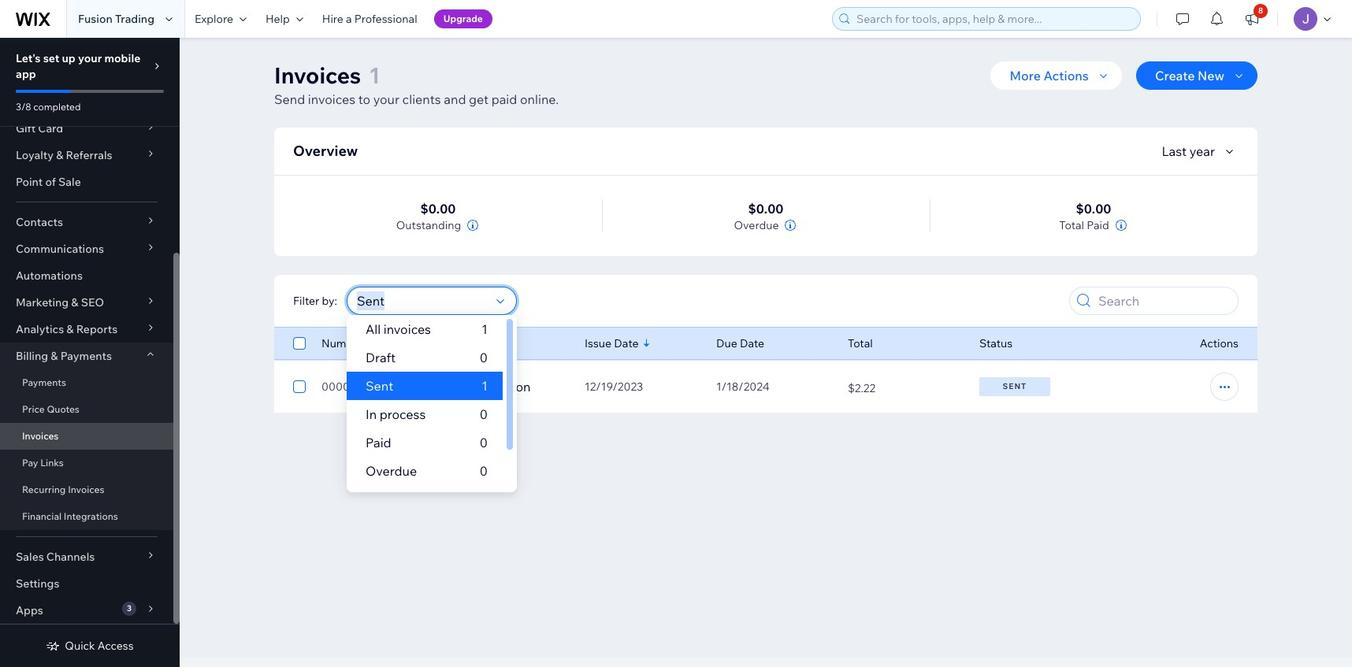 Task type: vqa. For each thing, say whether or not it's contained in the screenshot.
the topmost Invoices
yes



Task type: locate. For each thing, give the bounding box(es) containing it.
invoices inside the invoices 1 send invoices to your clients and get paid online.
[[274, 61, 361, 89]]

let's set up your mobile app
[[16, 51, 141, 81]]

invoices
[[308, 91, 355, 107], [383, 321, 431, 337]]

1 vertical spatial payments
[[22, 377, 66, 388]]

1 0 from the top
[[480, 350, 488, 366]]

2 horizontal spatial $0.00
[[1076, 201, 1111, 217]]

0 horizontal spatial your
[[78, 51, 102, 65]]

let's
[[16, 51, 41, 65]]

1 left simon
[[482, 378, 488, 394]]

1 for all invoices
[[482, 321, 488, 337]]

$2.22
[[848, 381, 875, 395]]

your right up
[[78, 51, 102, 65]]

& inside analytics & reports dropdown button
[[66, 322, 74, 336]]

1 horizontal spatial date
[[740, 336, 764, 351]]

create new
[[1155, 68, 1225, 84]]

draft
[[366, 350, 396, 366]]

1 vertical spatial invoices
[[383, 321, 431, 337]]

0 horizontal spatial overdue
[[366, 463, 417, 479]]

1 vertical spatial overdue
[[366, 463, 417, 479]]

1 vertical spatial total
[[848, 336, 873, 351]]

1 date from the left
[[614, 336, 639, 351]]

1 for sent
[[482, 378, 488, 394]]

4 0 from the top
[[480, 463, 488, 479]]

2 vertical spatial invoices
[[68, 484, 104, 496]]

1 horizontal spatial sent
[[1003, 381, 1027, 392]]

app
[[16, 67, 36, 81]]

0 vertical spatial total
[[1059, 218, 1084, 232]]

loyalty & referrals button
[[0, 142, 173, 169]]

& for marketing
[[71, 295, 78, 310]]

& inside billing & payments popup button
[[51, 349, 58, 363]]

upgrade button
[[434, 9, 492, 28]]

1 vertical spatial your
[[373, 91, 400, 107]]

paid
[[1087, 218, 1109, 232], [366, 435, 391, 451]]

list box
[[347, 315, 517, 514]]

None checkbox
[[293, 377, 306, 396]]

payments up price quotes on the bottom left
[[22, 377, 66, 388]]

2 horizontal spatial invoices
[[274, 61, 361, 89]]

recurring
[[22, 484, 66, 496]]

sales channels button
[[0, 544, 173, 570]]

1
[[369, 61, 380, 89], [482, 321, 488, 337], [482, 378, 488, 394]]

1 horizontal spatial actions
[[1200, 336, 1239, 351]]

hire
[[322, 12, 343, 26]]

invoices up pay links
[[22, 430, 59, 442]]

0 vertical spatial actions
[[1044, 68, 1089, 84]]

pay
[[22, 457, 38, 469]]

quick access button
[[46, 639, 134, 653]]

invoices up send
[[274, 61, 361, 89]]

sales channels
[[16, 550, 95, 564]]

links
[[40, 457, 64, 469]]

marketing
[[16, 295, 69, 310]]

1 horizontal spatial paid
[[1087, 218, 1109, 232]]

&
[[56, 148, 63, 162], [71, 295, 78, 310], [66, 322, 74, 336], [51, 349, 58, 363]]

0 horizontal spatial $0.00
[[420, 201, 456, 217]]

sale
[[58, 175, 81, 189]]

date right issue
[[614, 336, 639, 351]]

more
[[1010, 68, 1041, 84]]

0 vertical spatial 1
[[369, 61, 380, 89]]

invoices for invoices 1 send invoices to your clients and get paid online.
[[274, 61, 361, 89]]

invoices
[[274, 61, 361, 89], [22, 430, 59, 442], [68, 484, 104, 496]]

1 up jacob simon
[[482, 321, 488, 337]]

invoices inside 'invoices' link
[[22, 430, 59, 442]]

automations link
[[0, 262, 173, 289]]

a
[[346, 12, 352, 26]]

payments
[[60, 349, 112, 363], [22, 377, 66, 388]]

1 horizontal spatial invoices
[[383, 321, 431, 337]]

sent down draft
[[366, 378, 393, 394]]

& inside the loyalty & referrals popup button
[[56, 148, 63, 162]]

3 0 from the top
[[480, 435, 488, 451]]

1 horizontal spatial invoices
[[68, 484, 104, 496]]

1 vertical spatial paid
[[366, 435, 391, 451]]

0 horizontal spatial date
[[614, 336, 639, 351]]

0 horizontal spatial invoices
[[308, 91, 355, 107]]

1 vertical spatial actions
[[1200, 336, 1239, 351]]

0 vertical spatial invoices
[[274, 61, 361, 89]]

$0.00
[[420, 201, 456, 217], [748, 201, 784, 217], [1076, 201, 1111, 217]]

settings link
[[0, 570, 173, 597]]

2 date from the left
[[740, 336, 764, 351]]

total for total paid
[[1059, 218, 1084, 232]]

actions down search field
[[1200, 336, 1239, 351]]

point
[[16, 175, 43, 189]]

billing & payments button
[[0, 343, 173, 370]]

0
[[480, 350, 488, 366], [480, 407, 488, 422], [480, 435, 488, 451], [480, 463, 488, 479], [480, 492, 488, 507]]

0 horizontal spatial paid
[[366, 435, 391, 451]]

invoices left to
[[308, 91, 355, 107]]

billing & payments
[[16, 349, 112, 363]]

2 0 from the top
[[480, 407, 488, 422]]

3/8
[[16, 101, 31, 113]]

recurring invoices link
[[0, 477, 173, 504]]

invoices right all
[[383, 321, 431, 337]]

2 $0.00 from the left
[[748, 201, 784, 217]]

3/8 completed
[[16, 101, 81, 113]]

1 horizontal spatial overdue
[[734, 218, 779, 232]]

1 up to
[[369, 61, 380, 89]]

your
[[78, 51, 102, 65], [373, 91, 400, 107]]

& right the loyalty on the left
[[56, 148, 63, 162]]

0 vertical spatial paid
[[1087, 218, 1109, 232]]

0 horizontal spatial actions
[[1044, 68, 1089, 84]]

marketing & seo button
[[0, 289, 173, 316]]

1 inside option
[[482, 378, 488, 394]]

sent
[[366, 378, 393, 394], [1003, 381, 1027, 392]]

0 vertical spatial your
[[78, 51, 102, 65]]

1 horizontal spatial your
[[373, 91, 400, 107]]

all invoices
[[366, 321, 431, 337]]

$0.00 for overdue
[[748, 201, 784, 217]]

date
[[614, 336, 639, 351], [740, 336, 764, 351]]

contacts
[[16, 215, 63, 229]]

jacob
[[453, 379, 490, 395]]

year
[[1190, 143, 1215, 159]]

& left seo
[[71, 295, 78, 310]]

1 $0.00 from the left
[[420, 201, 456, 217]]

create
[[1155, 68, 1195, 84]]

and
[[444, 91, 466, 107]]

1 horizontal spatial total
[[1059, 218, 1084, 232]]

0 vertical spatial invoices
[[308, 91, 355, 107]]

seo
[[81, 295, 104, 310]]

0 horizontal spatial total
[[848, 336, 873, 351]]

None field
[[352, 288, 492, 314]]

in process
[[366, 407, 426, 422]]

your right to
[[373, 91, 400, 107]]

12/19/2023
[[585, 380, 643, 394]]

invoices down the pay links link
[[68, 484, 104, 496]]

0 for overdue
[[480, 463, 488, 479]]

invoices inside the invoices 1 send invoices to your clients and get paid online.
[[308, 91, 355, 107]]

date right due
[[740, 336, 764, 351]]

customer
[[453, 336, 504, 351]]

& for analytics
[[66, 322, 74, 336]]

0 vertical spatial payments
[[60, 349, 112, 363]]

online.
[[520, 91, 559, 107]]

1 vertical spatial invoices
[[22, 430, 59, 442]]

issue
[[585, 336, 612, 351]]

actions right the "more"
[[1044, 68, 1089, 84]]

quick access
[[65, 639, 134, 653]]

& right billing
[[51, 349, 58, 363]]

0 vertical spatial overdue
[[734, 218, 779, 232]]

0 horizontal spatial sent
[[366, 378, 393, 394]]

hire a professional
[[322, 12, 417, 26]]

& inside marketing & seo dropdown button
[[71, 295, 78, 310]]

1 horizontal spatial $0.00
[[748, 201, 784, 217]]

communications button
[[0, 236, 173, 262]]

0 horizontal spatial invoices
[[22, 430, 59, 442]]

point of sale link
[[0, 169, 173, 195]]

option
[[347, 372, 503, 400]]

marketing & seo
[[16, 295, 104, 310]]

reports
[[76, 322, 118, 336]]

invoices link
[[0, 423, 173, 450]]

5 0 from the top
[[480, 492, 488, 507]]

2 vertical spatial 1
[[482, 378, 488, 394]]

None checkbox
[[293, 334, 306, 353]]

1 vertical spatial 1
[[482, 321, 488, 337]]

& for loyalty
[[56, 148, 63, 162]]

get
[[469, 91, 489, 107]]

& left reports
[[66, 322, 74, 336]]

financial integrations link
[[0, 504, 173, 530]]

payments up payments link
[[60, 349, 112, 363]]

sent down status
[[1003, 381, 1027, 392]]

date for due date
[[740, 336, 764, 351]]

option containing sent
[[347, 372, 503, 400]]

3 $0.00 from the left
[[1076, 201, 1111, 217]]

actions
[[1044, 68, 1089, 84], [1200, 336, 1239, 351]]



Task type: describe. For each thing, give the bounding box(es) containing it.
completed
[[33, 101, 81, 113]]

price quotes link
[[0, 396, 173, 423]]

price quotes
[[22, 403, 79, 415]]

due date
[[716, 336, 764, 351]]

by:
[[322, 294, 337, 308]]

status
[[979, 336, 1013, 351]]

help
[[266, 12, 290, 26]]

trading
[[115, 12, 154, 26]]

gift
[[16, 121, 36, 136]]

filter
[[293, 294, 319, 308]]

process
[[379, 407, 426, 422]]

jacob simon
[[453, 379, 531, 395]]

last year button
[[1162, 142, 1239, 161]]

Search for tools, apps, help & more... field
[[852, 8, 1135, 30]]

fusion
[[78, 12, 113, 26]]

your inside let's set up your mobile app
[[78, 51, 102, 65]]

0000001
[[321, 380, 369, 394]]

professional
[[354, 12, 417, 26]]

sales
[[16, 550, 44, 564]]

last year
[[1162, 143, 1215, 159]]

invoices inside recurring invoices link
[[68, 484, 104, 496]]

total paid
[[1059, 218, 1109, 232]]

invoices for invoices
[[22, 430, 59, 442]]

invoices inside list box
[[383, 321, 431, 337]]

actions inside button
[[1044, 68, 1089, 84]]

$0.00 for outstanding
[[420, 201, 456, 217]]

1/18/2024
[[716, 380, 770, 394]]

help button
[[256, 0, 313, 38]]

integrations
[[64, 511, 118, 522]]

new
[[1198, 68, 1225, 84]]

gift card button
[[0, 115, 173, 142]]

analytics
[[16, 322, 64, 336]]

loyalty
[[16, 148, 54, 162]]

channels
[[46, 550, 95, 564]]

total for total
[[848, 336, 873, 351]]

last
[[1162, 143, 1187, 159]]

payments link
[[0, 370, 173, 396]]

payments inside popup button
[[60, 349, 112, 363]]

access
[[98, 639, 134, 653]]

8
[[1258, 6, 1263, 16]]

of
[[45, 175, 56, 189]]

option inside list box
[[347, 372, 503, 400]]

issue date
[[585, 336, 639, 351]]

paid
[[491, 91, 517, 107]]

up
[[62, 51, 76, 65]]

point of sale
[[16, 175, 81, 189]]

upgrade
[[443, 13, 483, 24]]

& for billing
[[51, 349, 58, 363]]

overview
[[293, 142, 358, 160]]

list box containing all invoices
[[347, 315, 517, 514]]

pay links link
[[0, 450, 173, 477]]

explore
[[195, 12, 233, 26]]

automations
[[16, 269, 83, 283]]

mobile
[[104, 51, 141, 65]]

price
[[22, 403, 45, 415]]

referrals
[[66, 148, 112, 162]]

billing
[[16, 349, 48, 363]]

quick
[[65, 639, 95, 653]]

to
[[358, 91, 370, 107]]

hire a professional link
[[313, 0, 427, 38]]

loyalty & referrals
[[16, 148, 112, 162]]

more actions button
[[991, 61, 1122, 90]]

settings
[[16, 577, 59, 591]]

send
[[274, 91, 305, 107]]

1 inside the invoices 1 send invoices to your clients and get paid online.
[[369, 61, 380, 89]]

outstanding
[[396, 218, 461, 232]]

0 for paid
[[480, 435, 488, 451]]

sidebar element
[[0, 0, 180, 667]]

sent inside option
[[366, 378, 393, 394]]

financial integrations
[[22, 511, 118, 522]]

financial
[[22, 511, 62, 522]]

due
[[716, 336, 737, 351]]

gift card
[[16, 121, 63, 136]]

3
[[127, 604, 132, 614]]

your inside the invoices 1 send invoices to your clients and get paid online.
[[373, 91, 400, 107]]

contacts button
[[0, 209, 173, 236]]

0 for in process
[[480, 407, 488, 422]]

date for issue date
[[614, 336, 639, 351]]

quotes
[[47, 403, 79, 415]]

analytics & reports
[[16, 322, 118, 336]]

apps
[[16, 604, 43, 618]]

void
[[366, 492, 392, 507]]

paid inside list box
[[366, 435, 391, 451]]

0 for draft
[[480, 350, 488, 366]]

invoices 1 send invoices to your clients and get paid online.
[[274, 61, 559, 107]]

number
[[321, 336, 364, 351]]

0 for void
[[480, 492, 488, 507]]

overdue inside list box
[[366, 463, 417, 479]]

more actions
[[1010, 68, 1089, 84]]

fusion trading
[[78, 12, 154, 26]]

Search field
[[1094, 288, 1233, 314]]

analytics & reports button
[[0, 316, 173, 343]]

pay links
[[22, 457, 64, 469]]

simon
[[493, 379, 531, 395]]

$0.00 for total paid
[[1076, 201, 1111, 217]]

clients
[[402, 91, 441, 107]]

8 button
[[1235, 0, 1269, 38]]



